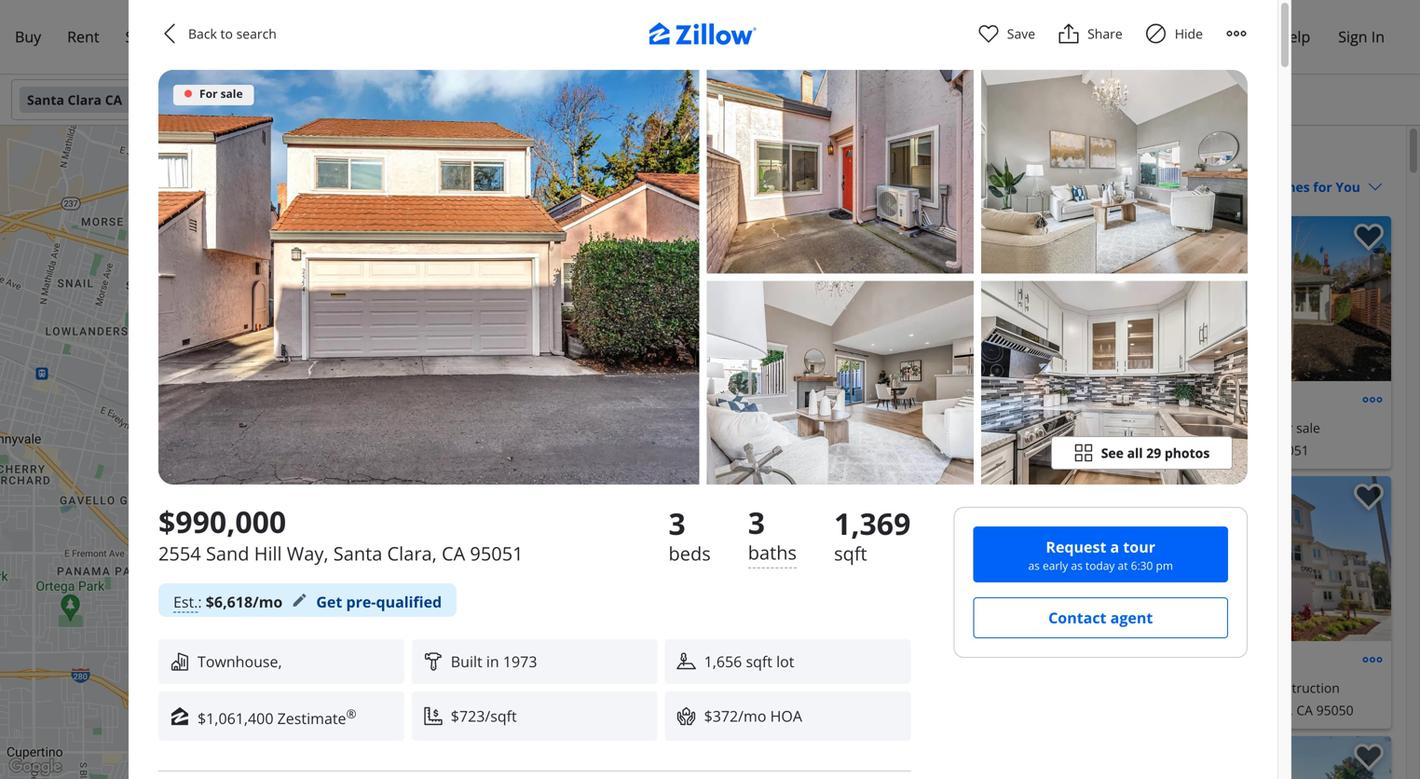 Task type: vqa. For each thing, say whether or not it's contained in the screenshot.


Task type: locate. For each thing, give the bounding box(es) containing it.
445k 1.48m
[[226, 606, 333, 628]]

0 horizontal spatial chevron right image
[[1028, 548, 1051, 570]]

zillow right 8
[[1138, 225, 1171, 240]]

0 vertical spatial homes
[[999, 144, 1062, 169]]

0 vertical spatial chevron right image
[[1360, 288, 1382, 310]]

$990,000
[[744, 387, 824, 412], [158, 501, 286, 542]]

1,369 sqft
[[831, 419, 891, 437], [834, 503, 911, 566]]

ba up bowe
[[802, 679, 817, 697]]

95051
[[962, 441, 999, 459], [1272, 441, 1309, 459], [470, 541, 523, 566], [991, 701, 1028, 719]]

2554 inside main content
[[744, 441, 774, 459]]

see all 29 photos
[[1101, 444, 1210, 462]]

view larger view of the 5 photo of this home image
[[981, 281, 1248, 485]]

1 horizontal spatial chevron right image
[[1360, 288, 1382, 310]]

santa inside $990,000 2554 sand hill way, santa clara, ca 95051
[[333, 541, 382, 566]]

request
[[1046, 537, 1107, 557]]

1 chevron left image from the left
[[746, 548, 768, 570]]

chevron right image for $749,000
[[1028, 548, 1051, 570]]

2 vertical spatial homes
[[477, 724, 511, 738]]

0 horizontal spatial for
[[945, 679, 963, 697]]

minus image
[[676, 734, 696, 754]]

1 horizontal spatial chevron right image
[[1360, 548, 1382, 570]]

remove boundary
[[459, 151, 578, 168]]

0 horizontal spatial 2 ba
[[791, 679, 817, 697]]

rent link
[[54, 15, 112, 59]]

$1,061,400
[[198, 708, 274, 728]]

chevron right image for $1,499,000
[[1360, 548, 1382, 570]]

1 horizontal spatial tour
[[421, 455, 439, 464]]

1,656 sqft lot
[[704, 651, 795, 671]]

1 horizontal spatial chevron down image
[[812, 92, 827, 107]]

way, left 749k
[[287, 541, 329, 566]]

marshall
[[1101, 441, 1153, 459]]

3 bds left 3 ba
[[744, 419, 777, 437]]

1 vertical spatial for
[[1067, 144, 1096, 169]]

ave for $749,000
[[814, 701, 836, 719]]

sell
[[125, 27, 149, 47]]

1 vertical spatial 2554
[[158, 541, 201, 566]]

sale right house
[[1296, 419, 1321, 437]]

2 up bowe
[[791, 679, 798, 697]]

sqft for $990,000
[[868, 419, 891, 437]]

- inside $1,499,000 - new construction
[[1225, 679, 1230, 697]]

1 vertical spatial 1.25m link
[[499, 547, 542, 564]]

hide image
[[1145, 22, 1167, 45]]

3d inside 3d tour 1.85m
[[410, 455, 419, 464]]

sqft left lot
[[746, 651, 773, 671]]

1 vertical spatial clara
[[796, 144, 843, 169]]

2 ba up bowe
[[791, 679, 817, 697]]

santa up the pre- at the left
[[333, 541, 382, 566]]

0 vertical spatial for
[[199, 86, 218, 101]]

ba up 2554 sand hill way, santa clara, ca 95051
[[802, 419, 817, 437]]

2 up "marshall" at right
[[1122, 419, 1129, 437]]

more image
[[1226, 22, 1248, 45]]

0 vertical spatial 2554
[[744, 441, 774, 459]]

sqft for $749,000
[[868, 679, 891, 697]]

40
[[740, 177, 755, 195]]

695k link
[[413, 545, 465, 562]]

1 ave from the left
[[814, 701, 836, 719]]

save this home button for $749,000
[[1008, 476, 1060, 528]]

clara up results
[[796, 144, 843, 169]]

4 new homes
[[444, 724, 511, 738]]

chevron left image inside property images, use arrow keys to navigate, image 1 of 9 group
[[1077, 288, 1099, 310]]

sand down 3 ba
[[777, 441, 807, 459]]

save this home image for $1,675,000
[[1354, 224, 1384, 251]]

1 vertical spatial 1.25m
[[506, 548, 535, 562]]

3d right 990k link
[[410, 455, 419, 464]]

0 horizontal spatial $990,000
[[158, 501, 286, 542]]

- up 1790 warburton ave #4, santaclara, ca 95050 link
[[1225, 679, 1230, 697]]

1,062 sqft
[[831, 679, 891, 697]]

0 horizontal spatial clara
[[68, 91, 102, 109]]

santa down buy link
[[27, 91, 64, 109]]

1 horizontal spatial 1.25m link
[[499, 547, 542, 564]]

0 vertical spatial 2 ba
[[1122, 419, 1148, 437]]

- up 1400 bowe ave apt 807, santa clara, ca 95051 link
[[894, 679, 898, 697]]

1,316 sqft
[[1162, 419, 1222, 437]]

0 vertical spatial sand
[[777, 441, 807, 459]]

homes for 4 new homes
[[477, 724, 511, 738]]

chevron left image down 8
[[1077, 288, 1099, 310]]

save this home button for $1,675,000
[[1339, 216, 1391, 268]]

property images, use arrow keys to navigate, image 1 of 28 group
[[736, 736, 1060, 779]]

2 horizontal spatial for
[[1275, 419, 1293, 437]]

1 vertical spatial $990,000
[[158, 501, 286, 542]]

ave left "apt"
[[814, 701, 836, 719]]

ct,
[[1157, 441, 1173, 459]]

0 horizontal spatial 1.25m
[[416, 258, 446, 272]]

1.85m
[[399, 463, 429, 477]]

3.90m
[[422, 604, 452, 618]]

1 vertical spatial way,
[[287, 541, 329, 566]]

0 vertical spatial chevron right image
[[1028, 288, 1051, 310]]

days
[[1092, 225, 1118, 240], [760, 485, 786, 500], [1092, 485, 1118, 500]]

chevron left image inside property images, use arrow keys to navigate, image 1 of 24 group
[[746, 548, 768, 570]]

1.48m
[[226, 614, 255, 628]]

days down see
[[1092, 485, 1118, 500]]

0 horizontal spatial a
[[668, 768, 673, 779]]

tour up 998k link
[[536, 236, 554, 245]]

1 horizontal spatial $990,000
[[744, 387, 824, 412]]

0 horizontal spatial hill
[[254, 541, 282, 566]]

0 horizontal spatial chevron right image
[[1028, 288, 1051, 310]]

buy link
[[2, 15, 54, 59]]

zillow for $749,000
[[806, 485, 840, 500]]

remove
[[459, 151, 512, 168]]

lot
[[776, 651, 795, 671]]

for left sale
[[1067, 144, 1096, 169]]

2554 inside $990,000 2554 sand hill way, santa clara, ca 95051
[[158, 541, 201, 566]]

for down 'home loans' link
[[199, 86, 218, 101]]

1 horizontal spatial chevron left image
[[746, 288, 768, 310]]

$990,000 up 3 ba
[[744, 387, 824, 412]]

boundary
[[515, 151, 578, 168]]

2 left units
[[511, 244, 517, 258]]

bds up 1400
[[755, 679, 777, 697]]

back
[[188, 25, 217, 42]]

2 save this home image from the left
[[1354, 484, 1384, 511]]

1,369 for 3 bds
[[831, 419, 864, 437]]

2 horizontal spatial chevron left image
[[1077, 288, 1099, 310]]

1 vertical spatial tour
[[421, 455, 439, 464]]

sale right townhouse on the bottom right
[[997, 419, 1021, 437]]

view larger view of the 4 photo of this home image
[[707, 281, 974, 485]]

for for $749,000
[[945, 679, 963, 697]]

0 vertical spatial a
[[1110, 537, 1119, 557]]

keyboard shortcuts button
[[368, 767, 449, 779]]

1,369 sqft down 2554 sand hill way, santa clara, ca 95051
[[834, 503, 911, 566]]

:
[[198, 592, 202, 612]]

sale for $990,000
[[997, 419, 1021, 437]]

1,369 up 2554 sand hill way, santa clara, ca 95051
[[831, 419, 864, 437]]

$990,000 for $990,000 2554 sand hill way, santa clara, ca 95051
[[158, 501, 286, 542]]

2 bds
[[744, 679, 777, 697]]

for inside main content
[[1067, 144, 1096, 169]]

2 as from the left
[[1071, 558, 1083, 573]]

0 vertical spatial 1,369
[[831, 419, 864, 437]]

1 vertical spatial a
[[668, 768, 673, 779]]

2 vertical spatial new
[[453, 724, 474, 738]]

1 horizontal spatial 2 ba
[[1122, 419, 1148, 437]]

685k
[[205, 527, 228, 541]]

terms of use
[[573, 768, 628, 779]]

2 chevron left image from the left
[[1077, 548, 1099, 570]]

1 vertical spatial 2 ba
[[791, 679, 817, 697]]

0 horizontal spatial 1.25m link
[[410, 256, 452, 273]]

3d up the 445k
[[320, 597, 329, 606]]

as
[[1028, 558, 1040, 573], [1071, 558, 1083, 573]]

- up the 2554 sand hill way, santa clara, ca 95051 link at bottom right
[[894, 419, 898, 437]]

a inside request a tour as early as today at 6:30 pm
[[1110, 537, 1119, 557]]

685k link
[[198, 526, 235, 543]]

$990,000 up est. : $6,618/mo
[[158, 501, 286, 542]]

days up 3 baths
[[760, 485, 786, 500]]

1,369 sqft for 3 bds
[[831, 419, 891, 437]]

on down all
[[1120, 485, 1135, 500]]

2 ba
[[1122, 419, 1148, 437], [791, 679, 817, 697]]

clara inside main content
[[796, 144, 843, 169]]

0 horizontal spatial chevron left image
[[746, 548, 768, 570]]

house type image
[[170, 651, 190, 672]]

main content containing santa clara ca real estate & homes for sale
[[721, 126, 1406, 779]]

0 vertical spatial new
[[454, 533, 476, 547]]

1 3 bds from the left
[[744, 419, 777, 437]]

1790 warburton ave #4, santaclara, ca 95050
[[1075, 701, 1354, 719]]

1 as from the left
[[1028, 558, 1040, 573]]

way, up 3 days on zillow
[[834, 441, 863, 459]]

2 ba up "marshall" at right
[[1122, 419, 1148, 437]]

1 vertical spatial new
[[1233, 679, 1260, 697]]

1 vertical spatial sand
[[206, 541, 249, 566]]

- condo for sale
[[894, 679, 990, 697]]

zillow down 29
[[1138, 485, 1171, 500]]

view larger view of the 1 photo of this home image
[[158, 70, 699, 485]]

heart image
[[977, 22, 1000, 45]]

new up santaclara,
[[1233, 679, 1260, 697]]

sqft right baths
[[834, 541, 867, 566]]

on up 3 baths
[[789, 485, 803, 500]]

$990,000 inside $990,000 2554 sand hill way, santa clara, ca 95051
[[158, 501, 286, 542]]

749k link
[[324, 558, 361, 575]]

contact agent
[[1049, 608, 1153, 628]]

sale
[[220, 86, 243, 101], [997, 419, 1021, 437], [1296, 419, 1321, 437], [966, 679, 990, 697]]

new right 4
[[453, 724, 474, 738]]

2 down grid icon
[[1082, 485, 1089, 500]]

1,369 for 3 beds
[[834, 503, 911, 544]]

sand up est. : $6,618/mo
[[206, 541, 249, 566]]

a up at on the bottom of page
[[1110, 537, 1119, 557]]

chevron left image down open:
[[746, 288, 768, 310]]

new right 7
[[454, 533, 476, 547]]

bds up the 675
[[1086, 419, 1108, 437]]

3 bds for $1,675,000
[[1075, 419, 1108, 437]]

sqft up 2554 sand hill way, santa clara, ca 95051
[[868, 419, 891, 437]]

chevron right image
[[1028, 288, 1051, 310], [1360, 548, 1382, 570]]

plus image
[[676, 685, 696, 705]]

tour up the 445k
[[330, 597, 349, 606]]

1 vertical spatial hill
[[254, 541, 282, 566]]

save this home image
[[1023, 224, 1053, 251], [1354, 224, 1384, 251], [1354, 744, 1384, 771]]

1.25m
[[416, 258, 446, 272], [506, 548, 535, 562]]

save this home image for $749,000
[[1023, 484, 1053, 511]]

sign in
[[1339, 27, 1385, 47]]

1 horizontal spatial a
[[1110, 537, 1119, 557]]

0 vertical spatial way,
[[834, 441, 863, 459]]

sale right condo
[[966, 679, 990, 697]]

$990,000 inside main content
[[744, 387, 824, 412]]

1.75m link
[[481, 269, 524, 286]]

1.75m
[[488, 271, 518, 285]]

695k
[[435, 546, 459, 560]]

sqft up 675 marshall ct, santa clara, ca 95051
[[1199, 419, 1222, 437]]

1 horizontal spatial save this home image
[[1354, 484, 1384, 511]]

santa down condo
[[895, 701, 930, 719]]

1 horizontal spatial hill
[[811, 441, 830, 459]]

sale for $749,000
[[966, 679, 990, 697]]

as left early
[[1028, 558, 1040, 573]]

1 vertical spatial chevron right image
[[1028, 548, 1051, 570]]

0 horizontal spatial ave
[[814, 701, 836, 719]]

0 vertical spatial clara
[[68, 91, 102, 109]]

save this home image for $990,000
[[1023, 224, 1053, 251]]

1.25m link down '7 new homes'
[[499, 547, 542, 564]]

clara down rent link
[[68, 91, 102, 109]]

way, inside $990,000 2554 sand hill way, santa clara, ca 95051
[[287, 541, 329, 566]]

1 horizontal spatial 1.25m
[[506, 548, 535, 562]]

help
[[1278, 27, 1311, 47]]

close image
[[586, 153, 599, 166]]

sqft
[[868, 419, 891, 437], [1199, 419, 1222, 437], [834, 541, 867, 566], [746, 651, 773, 671], [868, 679, 891, 697]]

3d for 1.85m
[[410, 455, 419, 464]]

grid image
[[1074, 443, 1094, 463]]

homes
[[999, 144, 1062, 169], [478, 533, 512, 547], [477, 724, 511, 738]]

tour inside 3d tour 1.85m
[[421, 455, 439, 464]]

bds for $1,675,000
[[1086, 419, 1108, 437]]

1 horizontal spatial sand
[[777, 441, 807, 459]]

1.25m down 750k
[[506, 548, 535, 562]]

chevron left image inside property images, use arrow keys to navigate, image 1 of 29 group
[[746, 288, 768, 310]]

0 vertical spatial tour
[[536, 236, 554, 245]]

ba for $1,675,000
[[1133, 419, 1148, 437]]

1,369 inside main content
[[831, 419, 864, 437]]

0 vertical spatial $990,000
[[744, 387, 824, 412]]

bds left 3 ba
[[755, 419, 777, 437]]

homes inside 4 new homes link
[[477, 724, 511, 738]]

chevron left image for $1,675,000
[[1077, 288, 1099, 310]]

2
[[511, 244, 517, 258], [1122, 419, 1129, 437], [1082, 485, 1089, 500], [744, 679, 751, 697], [791, 679, 798, 697]]

save button
[[977, 22, 1036, 45]]

tour inside 3d tour 620k 2.65m
[[330, 597, 349, 606]]

2 vertical spatial 3d
[[320, 597, 329, 606]]

3
[[744, 419, 751, 437], [791, 419, 798, 437], [1075, 419, 1083, 437], [751, 485, 758, 500], [748, 502, 765, 543], [669, 503, 686, 544]]

as down "request" at the right bottom
[[1071, 558, 1083, 573]]

price square feet image
[[423, 706, 443, 726]]

bds for $990,000
[[755, 419, 777, 437]]

chevron right image inside property images, use arrow keys to navigate, image 1 of 29 group
[[1028, 288, 1051, 310]]

3 bds for $990,000
[[744, 419, 777, 437]]

1,369 sqft up 2554 sand hill way, santa clara, ca 95051
[[831, 419, 891, 437]]

days for $1,675,000
[[1092, 225, 1118, 240]]

for
[[976, 419, 993, 437], [1275, 419, 1293, 437], [945, 679, 963, 697]]

save this home button for $990,000
[[1008, 216, 1060, 268]]

chevron left image
[[158, 22, 181, 45], [746, 288, 768, 310], [1077, 288, 1099, 310]]

2 ave from the left
[[1178, 701, 1200, 719]]

0 vertical spatial hill
[[811, 441, 830, 459]]

chevron down image
[[492, 92, 507, 107], [812, 92, 827, 107], [1368, 179, 1383, 194]]

1 horizontal spatial for
[[1067, 144, 1096, 169]]

tour
[[536, 236, 554, 245], [421, 455, 439, 464], [330, 597, 349, 606]]

see
[[1101, 444, 1124, 462]]

1 horizontal spatial 3d
[[410, 455, 419, 464]]

0 horizontal spatial for
[[199, 86, 218, 101]]

days right 8
[[1092, 225, 1118, 240]]

1,369 sqft inside main content
[[831, 419, 891, 437]]

for right house
[[1275, 419, 1293, 437]]

2554 up 3 days on zillow
[[744, 441, 774, 459]]

©2024
[[502, 768, 530, 779]]

for sale
[[199, 86, 243, 101]]

1 horizontal spatial 2554
[[744, 441, 774, 459]]

1 horizontal spatial chevron left image
[[1077, 548, 1099, 570]]

$990,000 2554 sand hill way, santa clara, ca 95051
[[158, 501, 523, 566]]

chevron right image inside property images, use arrow keys to navigate, image 1 of 24 group
[[1028, 548, 1051, 570]]

0 horizontal spatial 2554
[[158, 541, 201, 566]]

3d up 998k
[[525, 236, 534, 245]]

1.25m link left 1.75m
[[410, 256, 452, 273]]

sqft up 807,
[[868, 679, 891, 697]]

report a map error link
[[639, 768, 716, 779]]

clara inside the filters element
[[68, 91, 102, 109]]

$749,000
[[744, 647, 824, 672]]

0 horizontal spatial way,
[[287, 541, 329, 566]]

property images, use arrow keys to navigate, image 1 of 29 group
[[736, 216, 1060, 385]]

0 horizontal spatial save this home image
[[1023, 484, 1053, 511]]

for right townhouse on the bottom right
[[976, 419, 993, 437]]

chevron left image right early
[[1077, 548, 1099, 570]]

40 results
[[740, 177, 801, 195]]

2554 left 685k
[[158, 541, 201, 566]]

chevron left image for $1,499,000
[[1077, 548, 1099, 570]]

ca inside $990,000 2554 sand hill way, santa clara, ca 95051
[[442, 541, 465, 566]]

main content
[[721, 126, 1406, 779]]

0 horizontal spatial 3d
[[320, 597, 329, 606]]

chevron down image
[[373, 92, 388, 107], [667, 92, 682, 107], [925, 92, 940, 107], [629, 740, 642, 753]]

1 save this home image from the left
[[1023, 484, 1053, 511]]

1 vertical spatial 1,369
[[834, 503, 911, 544]]

1,369
[[831, 419, 864, 437], [834, 503, 911, 544]]

1,369 down 2554 sand hill way, santa clara, ca 95051
[[834, 503, 911, 544]]

3 bds up the 675
[[1075, 419, 1108, 437]]

0 vertical spatial 3d
[[525, 236, 534, 245]]

on right 8
[[1120, 225, 1135, 240]]

homes for 7 new homes
[[478, 533, 512, 547]]

1.90m link
[[411, 260, 453, 277]]

for right condo
[[945, 679, 963, 697]]

0 horizontal spatial chevron down image
[[492, 92, 507, 107]]

hill down 3 ba
[[811, 441, 830, 459]]

2 vertical spatial tour
[[330, 597, 349, 606]]

view larger view of the 3 photo of this home image
[[981, 70, 1248, 274]]

homes inside 7 new homes link
[[478, 533, 512, 547]]

0 horizontal spatial as
[[1028, 558, 1040, 573]]

tour right 990k link
[[421, 455, 439, 464]]

675 marshall ct, santa clara, ca 95051 link
[[1075, 439, 1384, 461]]

1790 warburton ave #4, santaclara, ca 95050 image
[[1068, 476, 1391, 641]]

tour for 1.85m
[[421, 455, 439, 464]]

2 3 bds from the left
[[1075, 419, 1108, 437]]

home
[[176, 27, 218, 47]]

of
[[601, 768, 610, 779]]

1,369 sqft for 3 beds
[[834, 503, 911, 566]]

property images, use arrow keys to navigate, image 1 of 33 group
[[1068, 736, 1391, 779]]

a left map
[[668, 768, 673, 779]]

hill up 2.00m link in the bottom left of the page
[[254, 541, 282, 566]]

0 horizontal spatial sand
[[206, 541, 249, 566]]

1.70m link
[[491, 535, 533, 551]]

- up 675 marshall ct, santa clara, ca 95051 link
[[1225, 419, 1230, 437]]

1400 bowe ave apt 807, santa clara, ca 95051 image
[[736, 476, 1060, 641]]

hill inside $990,000 2554 sand hill way, santa clara, ca 95051
[[254, 541, 282, 566]]

chevron left image
[[746, 548, 768, 570], [1077, 548, 1099, 570]]

re-center
[[633, 151, 696, 168]]

2 horizontal spatial 3d
[[525, 236, 534, 245]]

map region
[[0, 0, 729, 779]]

chevron left image right sell
[[158, 22, 181, 45]]

property images, use arrow keys to navigate, image 1 of 22 group
[[1068, 476, 1391, 645]]

santa clara ca real estate & homes for sale
[[740, 144, 1138, 169]]

ba up all
[[1133, 419, 1148, 437]]

chevron left image right the beds
[[746, 548, 768, 570]]

1 horizontal spatial for
[[976, 419, 993, 437]]

1 horizontal spatial 3 bds
[[1075, 419, 1108, 437]]

95051 inside 1400 bowe ave apt 807, santa clara, ca 95051 link
[[991, 701, 1028, 719]]

chevron right image inside property images, use arrow keys to navigate, image 1 of 22 'group'
[[1360, 548, 1382, 570]]

zillow down 2554 sand hill way, santa clara, ca 95051
[[806, 485, 840, 500]]

ave left #4,
[[1178, 701, 1200, 719]]

ave
[[814, 701, 836, 719], [1178, 701, 1200, 719]]

warburton
[[1108, 701, 1175, 719]]

chevron right image
[[1360, 288, 1382, 310], [1028, 548, 1051, 570]]

$1,675,000
[[1075, 387, 1171, 412]]

0 vertical spatial 1,369 sqft
[[831, 419, 891, 437]]

clara for santa clara ca
[[68, 91, 102, 109]]

chevron right image for $1,675,000
[[1360, 288, 1382, 310]]

- for $1,675,000
[[1225, 419, 1230, 437]]

today
[[1086, 558, 1115, 573]]

0 horizontal spatial 3 bds
[[744, 419, 777, 437]]

1 vertical spatial chevron right image
[[1360, 548, 1382, 570]]

675
[[1075, 441, 1097, 459]]

save this home image
[[1023, 484, 1053, 511], [1354, 484, 1384, 511]]

hoa image
[[676, 706, 697, 726]]

1.25m left 1.75m
[[416, 258, 446, 272]]

1 vertical spatial homes
[[478, 533, 512, 547]]

0 horizontal spatial tour
[[330, 597, 349, 606]]

2 ba for $1,675,000
[[1122, 419, 1148, 437]]

1 horizontal spatial as
[[1071, 558, 1083, 573]]

sale left clear field icon
[[220, 86, 243, 101]]

built
[[451, 651, 483, 671]]

1 horizontal spatial ave
[[1178, 701, 1200, 719]]

3d inside 3d tour 620k 2.65m
[[320, 597, 329, 606]]

1 vertical spatial 1,369 sqft
[[834, 503, 911, 566]]

est.
[[173, 592, 198, 612]]

3 inside 3 baths
[[748, 502, 765, 543]]

1 vertical spatial 3d
[[410, 455, 419, 464]]

days for $749,000
[[760, 485, 786, 500]]

1 horizontal spatial clara
[[796, 144, 843, 169]]

results
[[758, 177, 801, 195]]



Task type: describe. For each thing, give the bounding box(es) containing it.
3d tour 1.85m
[[399, 455, 439, 477]]

keyboard shortcuts
[[368, 768, 449, 779]]

95051 inside 675 marshall ct, santa clara, ca 95051 link
[[1272, 441, 1309, 459]]

advertise
[[1185, 27, 1250, 47]]

remove boundary button
[[442, 141, 616, 178]]

2 inside map region
[[511, 244, 517, 258]]

chevron right image for $990,000
[[1028, 288, 1051, 310]]

- for $990,000
[[894, 419, 898, 437]]

contact agent button
[[973, 597, 1228, 638]]

manage rentals link
[[1036, 15, 1172, 59]]

beds
[[669, 541, 711, 566]]

95051 inside $990,000 2554 sand hill way, santa clara, ca 95051
[[470, 541, 523, 566]]

sign in link
[[1326, 15, 1398, 59]]

property images, use arrow keys to navigate, image 1 of 24 group
[[736, 476, 1060, 645]]

in
[[1372, 27, 1385, 47]]

2 units
[[511, 244, 544, 258]]

- townhouse for sale
[[894, 419, 1021, 437]]

manage rentals
[[1049, 27, 1159, 47]]

445k
[[309, 606, 333, 620]]

a for request
[[1110, 537, 1119, 557]]

filters element
[[0, 75, 1420, 126]]

buy
[[15, 27, 41, 47]]

0 horizontal spatial chevron left image
[[158, 22, 181, 45]]

search image
[[263, 92, 278, 107]]

3.90m link
[[416, 602, 458, 619]]

7 new homes
[[446, 533, 512, 547]]

sale
[[1101, 144, 1138, 169]]

445k link
[[303, 605, 339, 622]]

0 vertical spatial 1.25m link
[[410, 256, 452, 273]]

675 marshall ct, santa clara, ca 95051 image
[[1068, 216, 1391, 381]]

sqft inside 1,369 sqft
[[834, 541, 867, 566]]

lot image
[[676, 651, 697, 672]]

2554 sand hill way, santa clara, ca 95051 link
[[744, 439, 1053, 461]]

3 inside 3 beds
[[669, 503, 686, 544]]

sell link
[[112, 15, 163, 59]]

google image
[[5, 755, 66, 779]]

clara, inside $990,000 2554 sand hill way, santa clara, ca 95051
[[387, 541, 437, 566]]

hammer image
[[423, 651, 443, 672]]

2 ba for $749,000
[[791, 679, 817, 697]]

2.00m
[[274, 591, 303, 605]]

home loans link
[[163, 15, 276, 59]]

santa clara ca
[[27, 91, 122, 109]]

1400 bowe ave apt 807, santa clara, ca 95051
[[744, 701, 1028, 719]]

1400
[[744, 701, 774, 719]]

santa inside the filters element
[[27, 91, 64, 109]]

$372/mo
[[704, 706, 767, 726]]

3d tour
[[525, 236, 554, 245]]

sand inside $990,000 2554 sand hill way, santa clara, ca 95051
[[206, 541, 249, 566]]

request a tour as early as today at 6:30 pm
[[1028, 537, 1173, 573]]

re-center button
[[623, 141, 706, 178]]

early
[[1043, 558, 1068, 573]]

3 baths
[[748, 502, 797, 565]]

1 horizontal spatial way,
[[834, 441, 863, 459]]

search
[[236, 25, 277, 42]]

for for $1,675,000
[[1275, 419, 1293, 437]]

new for 4 new homes
[[453, 724, 474, 738]]

&
[[980, 144, 994, 169]]

1400 bowe ave apt 807, santa clara, ca 95051 link
[[744, 699, 1053, 721]]

468k
[[205, 527, 229, 541]]

agent
[[1111, 608, 1153, 628]]

photos
[[1165, 444, 1210, 462]]

$1,061,400 zestimate ®
[[198, 706, 357, 728]]

ave for $1,499,000
[[1178, 701, 1200, 719]]

terms
[[573, 768, 599, 779]]

2554 sand hill way, santa clara, ca 95051 image
[[736, 216, 1060, 381]]

2 up 1400
[[744, 679, 751, 697]]

3 ba
[[791, 419, 817, 437]]

share image
[[1058, 22, 1080, 45]]

get pre-qualified
[[316, 592, 442, 612]]

bowe
[[777, 701, 811, 719]]

on for $749,000
[[789, 485, 803, 500]]

$990,000 for $990,000
[[744, 387, 824, 412]]

$1,499,000
[[1075, 647, 1171, 672]]

save this home image for $1,499,000
[[1354, 484, 1384, 511]]

3 days on zillow
[[751, 485, 840, 500]]

sale for $1,675,000
[[1296, 419, 1321, 437]]

all
[[1127, 444, 1143, 462]]

2 days on zillow
[[1082, 485, 1171, 500]]

2 horizontal spatial chevron down image
[[1368, 179, 1383, 194]]

terms of use link
[[573, 768, 628, 779]]

- for $749,000
[[894, 679, 898, 697]]

construction
[[1264, 679, 1340, 697]]

clara for santa clara ca real estate & homes for sale
[[796, 144, 843, 169]]

edit image
[[292, 593, 307, 608]]

data
[[481, 768, 500, 779]]

map data ©2024 google
[[460, 768, 562, 779]]

468k link
[[199, 526, 236, 543]]

for for $990,000
[[976, 419, 993, 437]]

3d for 620k
[[320, 597, 329, 606]]

keyboard
[[368, 768, 407, 779]]

share
[[1088, 25, 1123, 42]]

1.70m
[[497, 536, 527, 550]]

29
[[1147, 444, 1161, 462]]

in
[[486, 651, 499, 671]]

view larger view of the 2 photo of this home image
[[707, 70, 974, 274]]

sand inside main content
[[777, 441, 807, 459]]

pre-
[[346, 592, 376, 612]]

sqft for $1,675,000
[[1199, 419, 1222, 437]]

620k
[[314, 605, 338, 619]]

zillow for $1,675,000
[[1138, 225, 1171, 240]]

santa up 40 results
[[740, 144, 791, 169]]

rent
[[67, 27, 99, 47]]

998k
[[510, 248, 534, 262]]

bds for $749,000
[[755, 679, 777, 697]]

chevron left image for $749,000
[[746, 548, 768, 570]]

on for $1,675,000
[[1120, 225, 1135, 240]]

units
[[520, 244, 544, 258]]

®
[[346, 706, 357, 722]]

condo
[[902, 679, 942, 697]]

tour
[[1123, 537, 1156, 557]]

clear field image
[[260, 92, 275, 107]]

zillow logo image
[[170, 706, 190, 726]]

santa down 1,316 sqft
[[1176, 441, 1211, 459]]

hide
[[1175, 25, 1203, 42]]

ca inside the filters element
[[105, 91, 122, 109]]

ba for $749,000
[[802, 679, 817, 697]]

0 vertical spatial 1.25m
[[416, 258, 446, 272]]

open: mon. 4-6pm
[[751, 225, 853, 240]]

zestimate
[[277, 708, 346, 728]]

990k
[[348, 445, 372, 459]]

1.56m link
[[265, 613, 308, 630]]

santa down - townhouse for sale on the bottom of page
[[866, 441, 901, 459]]

help link
[[1265, 15, 1324, 59]]

new for 7 new homes
[[454, 533, 476, 547]]

7 new homes link
[[425, 531, 519, 548]]

homes inside main content
[[999, 144, 1062, 169]]

1790
[[1075, 701, 1105, 719]]

pm
[[1156, 558, 1173, 573]]

8 days on zillow
[[1082, 225, 1171, 240]]

1.48m link
[[219, 613, 262, 630]]

1.90m
[[417, 261, 447, 275]]

main navigation
[[0, 0, 1420, 75]]

hill inside main content
[[811, 441, 830, 459]]

property images, use arrow keys to navigate, image 1 of 9 group
[[1068, 216, 1391, 385]]

ba for $990,000
[[802, 419, 817, 437]]

chevron left image for $990,000
[[746, 288, 768, 310]]

contact
[[1049, 608, 1107, 628]]

750k link
[[512, 532, 549, 549]]

8
[[1082, 225, 1089, 240]]

sign
[[1339, 27, 1368, 47]]

4 new homes link
[[424, 722, 517, 739]]

tour for 620k
[[330, 597, 349, 606]]

new inside $1,499,000 - new construction
[[1233, 679, 1260, 697]]

2.30m link
[[401, 535, 443, 551]]

use
[[612, 768, 628, 779]]

2 horizontal spatial tour
[[536, 236, 554, 245]]

95051 inside the 2554 sand hill way, santa clara, ca 95051 link
[[962, 441, 999, 459]]

report a map error
[[639, 768, 716, 779]]

1790 warburton ave #4, santaclara, ca 95050 link
[[1075, 699, 1384, 721]]

a for report
[[668, 768, 673, 779]]

zillow logo image
[[636, 22, 785, 55]]

report
[[639, 768, 666, 779]]



